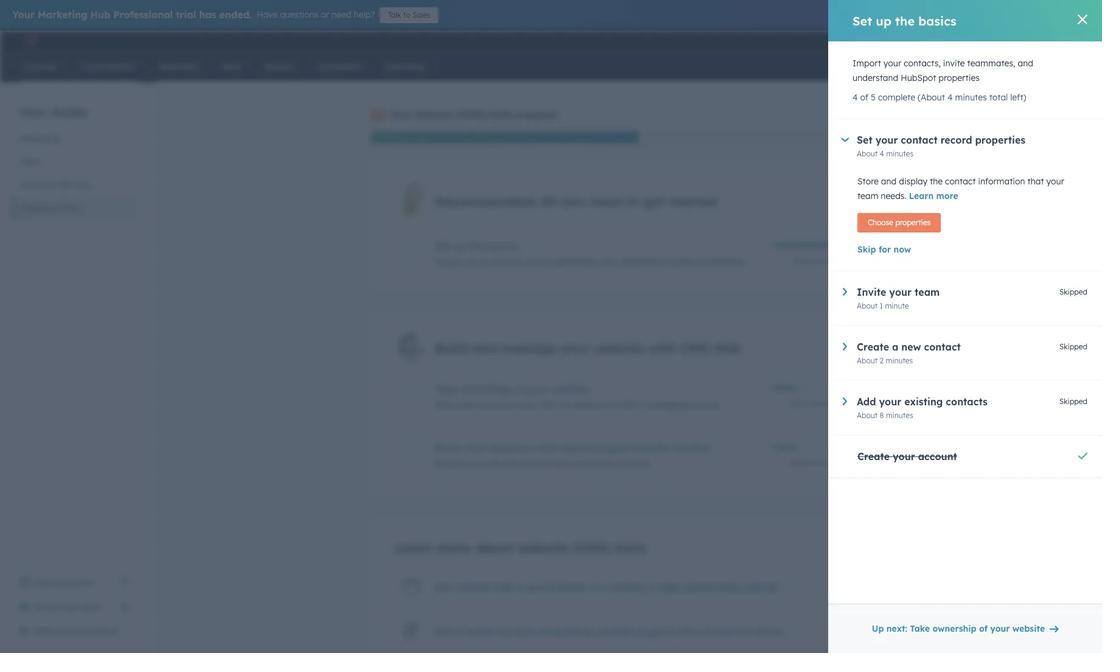 Task type: vqa. For each thing, say whether or not it's contained in the screenshot.


Task type: locate. For each thing, give the bounding box(es) containing it.
user guide views element
[[12, 83, 136, 220]]

add your existing contacts about 8 minutes
[[857, 396, 988, 420]]

create down the 8
[[858, 450, 890, 463]]

about
[[475, 539, 514, 556]]

invite up start
[[34, 601, 57, 612]]

0 horizontal spatial up
[[454, 240, 466, 252]]

get
[[643, 193, 665, 210]]

on left the 'intro' at the left of the page
[[498, 626, 510, 638]]

basics inside dialog
[[919, 13, 957, 28]]

take right next:
[[910, 623, 930, 634]]

skipped for invite your team
[[1060, 287, 1088, 296]]

0 horizontal spatial website
[[19, 203, 52, 214]]

invite inside invite your team about 1 minute
[[857, 286, 886, 298]]

up inside set up the basics import your contacts, invite teammates, and understand hubspot properties
[[454, 240, 466, 252]]

sales inside sales button
[[19, 156, 41, 167]]

set for set your contact record properties about 4 minutes
[[857, 134, 873, 146]]

caret image down about 4 minutes left
[[843, 288, 847, 296]]

need right or
[[332, 9, 351, 20]]

contact up learn more
[[945, 176, 976, 187]]

sales button
[[12, 150, 136, 173]]

2 vertical spatial contact
[[924, 341, 961, 353]]

2 vertical spatial of
[[979, 623, 988, 634]]

0 vertical spatial create
[[857, 341, 889, 353]]

2 vertical spatial [object object] complete progress bar
[[772, 445, 796, 449]]

the inside store and display the contact information that your team needs.
[[930, 176, 943, 187]]

1 vertical spatial build
[[435, 399, 455, 410]]

(cms) up your website (cms) tools progress progress bar
[[457, 108, 485, 121]]

properties inside 'set your contact record properties about 4 minutes'
[[975, 134, 1026, 146]]

with
[[648, 339, 677, 356], [555, 399, 572, 410], [536, 442, 557, 454], [581, 458, 598, 469], [493, 581, 514, 593]]

learn
[[909, 190, 934, 201], [395, 539, 433, 556]]

understand up 5
[[853, 72, 898, 83]]

1 get from the top
[[435, 581, 452, 593]]

2 horizontal spatial team
[[915, 286, 940, 298]]

minutes
[[955, 92, 987, 103], [886, 149, 914, 158], [823, 256, 850, 265], [886, 356, 913, 365], [823, 399, 850, 408], [886, 411, 913, 420], [823, 458, 850, 467]]

invite
[[943, 58, 965, 69], [525, 256, 547, 267]]

about inside add your existing contacts about 8 minutes
[[857, 411, 878, 420]]

0 horizontal spatial take
[[435, 383, 458, 395]]

basics for set up the basics import your contacts, invite teammates, and understand hubspot properties
[[488, 240, 518, 252]]

get
[[435, 581, 452, 593], [435, 626, 452, 638]]

caret image for invite
[[843, 288, 847, 296]]

visitors
[[550, 458, 579, 469]]

site left powerful in the right bottom of the page
[[538, 399, 552, 410]]

(cms)
[[457, 108, 485, 121], [54, 203, 78, 214], [572, 539, 611, 556]]

2 vertical spatial set
[[435, 240, 451, 252]]

teammates, down settings icon on the right top
[[967, 58, 1016, 69]]

contacts, inside set up the basics import your contacts, invite teammates, and understand hubspot properties
[[486, 256, 523, 267]]

2 vertical spatial to
[[539, 626, 549, 638]]

and down notifications icon
[[1018, 58, 1033, 69]]

hub left professional
[[90, 9, 110, 21]]

of
[[860, 92, 869, 103], [514, 383, 524, 395], [979, 623, 988, 634]]

up up 'upgrade'
[[876, 13, 892, 28]]

menu
[[843, 30, 1088, 50]]

invite inside button
[[34, 601, 57, 612]]

your inside set up the basics import your contacts, invite teammates, and understand hubspot properties
[[466, 256, 484, 267]]

invite up 1 at right top
[[857, 286, 886, 298]]

site inside grow your audience with search engine-friendly content publish your site and attract visitors with your content
[[486, 458, 500, 469]]

properties
[[939, 72, 980, 83], [975, 134, 1026, 146], [896, 218, 931, 227], [704, 256, 745, 267]]

up
[[872, 623, 884, 634]]

0 horizontal spatial invite
[[525, 256, 547, 267]]

tools
[[488, 108, 512, 121], [701, 399, 720, 410], [615, 539, 647, 556]]

1 [object object] complete progress bar from the top
[[772, 244, 829, 247]]

1 vertical spatial of
[[514, 383, 524, 395]]

content down friendly on the bottom of the page
[[621, 458, 652, 469]]

your inside add your existing contacts about 8 minutes
[[879, 396, 901, 408]]

about inside 'set your contact record properties about 4 minutes'
[[857, 149, 878, 158]]

0 vertical spatial hub
[[90, 9, 110, 21]]

create up 2
[[857, 341, 889, 353]]

1 horizontal spatial invite
[[943, 58, 965, 69]]

2 skipped from the top
[[1060, 342, 1088, 351]]

properties inside set up the basics import your contacts, invite teammates, and understand hubspot properties
[[704, 256, 745, 267]]

link opens in a new window image
[[121, 575, 129, 590], [121, 578, 129, 587]]

1 vertical spatial (cms)
[[54, 203, 78, 214]]

take inside take ownership of your website build and customize your site with powerful content management tools
[[435, 383, 458, 395]]

in
[[668, 626, 677, 638]]

and down audience
[[503, 458, 518, 469]]

sales up customer
[[19, 156, 41, 167]]

1
[[880, 301, 883, 310]]

1 horizontal spatial contacts,
[[904, 58, 941, 69]]

close image
[[1073, 10, 1083, 20]]

understand inside import your contacts, invite teammates, and understand hubspot properties
[[853, 72, 898, 83]]

take ownership of your website button
[[435, 383, 765, 395]]

about
[[857, 149, 878, 158], [793, 256, 814, 265], [857, 301, 878, 310], [857, 356, 878, 365], [789, 399, 810, 408], [857, 411, 878, 420], [790, 458, 811, 467]]

0 vertical spatial invite
[[943, 58, 965, 69]]

the down recommended:
[[469, 240, 485, 252]]

with left powerful in the right bottom of the page
[[555, 399, 572, 410]]

1 horizontal spatial learn
[[909, 190, 934, 201]]

properties inside 'link'
[[896, 218, 931, 227]]

team for invite your team about 1 minute
[[915, 286, 940, 298]]

contact right new
[[924, 341, 961, 353]]

3 skipped from the top
[[1060, 397, 1088, 406]]

minutes inside 'set your contact record properties about 4 minutes'
[[886, 149, 914, 158]]

more left about
[[437, 539, 471, 556]]

0 vertical spatial of
[[860, 92, 869, 103]]

properties inside import your contacts, invite teammates, and understand hubspot properties
[[939, 72, 980, 83]]

menu containing music
[[843, 30, 1088, 50]]

0 vertical spatial left
[[852, 256, 863, 265]]

trial
[[176, 9, 196, 21]]

the inside set up the basics import your contacts, invite teammates, and understand hubspot properties
[[469, 240, 485, 252]]

2 vertical spatial the
[[469, 240, 485, 252]]

your for your marketing hub professional trial has ended. have questions or need help?
[[12, 9, 35, 21]]

0 horizontal spatial more
[[437, 539, 471, 556]]

0 vertical spatial need
[[332, 9, 351, 20]]

settings image
[[987, 36, 998, 47]]

up next: take ownership of your website button
[[864, 617, 1066, 641]]

skip for now
[[858, 244, 911, 255]]

build and manage your website with cms hub
[[435, 339, 741, 356]]

a left quick
[[517, 581, 523, 593]]

left for take ownership of your website
[[852, 399, 863, 408]]

1 horizontal spatial teammates,
[[967, 58, 1016, 69]]

0 horizontal spatial on
[[498, 626, 510, 638]]

0 horizontal spatial import
[[435, 256, 463, 267]]

to right talk
[[403, 10, 410, 19]]

1 vertical spatial tools
[[701, 399, 720, 410]]

20
[[812, 399, 821, 408]]

the up calling icon popup button
[[895, 13, 915, 28]]

or
[[321, 9, 329, 20]]

build inside take ownership of your website build and customize your site with powerful content management tools
[[435, 399, 455, 410]]

choose properties link
[[858, 213, 941, 232]]

up down recommended:
[[454, 240, 466, 252]]

ownership
[[461, 383, 511, 395], [933, 623, 977, 634]]

0 vertical spatial ownership
[[461, 383, 511, 395]]

0 horizontal spatial contacts,
[[486, 256, 523, 267]]

2 horizontal spatial of
[[979, 623, 988, 634]]

1 vertical spatial learn
[[395, 539, 433, 556]]

attract
[[521, 458, 548, 469]]

content right friendly on the bottom of the page
[[673, 442, 710, 454]]

demo right interactive
[[756, 626, 783, 638]]

tools up creating
[[615, 539, 647, 556]]

create for create your account
[[858, 450, 890, 463]]

0 horizontal spatial to
[[403, 10, 410, 19]]

search
[[560, 442, 592, 454]]

grow
[[435, 442, 460, 454]]

basics for set up the basics
[[919, 13, 957, 28]]

more for learn more
[[936, 190, 958, 201]]

[object object] complete progress bar
[[772, 244, 829, 247], [772, 386, 796, 390], [772, 445, 796, 449]]

2 vertical spatial (cms)
[[572, 539, 611, 556]]

on
[[589, 581, 601, 593], [498, 626, 510, 638]]

caret image left 55%
[[841, 138, 849, 142]]

skip
[[858, 244, 876, 255]]

caret image
[[843, 288, 847, 296], [843, 343, 847, 350]]

on right the lesson
[[589, 581, 601, 593]]

1 vertical spatial the
[[930, 176, 943, 187]]

1 vertical spatial import
[[435, 256, 463, 267]]

create inside the create a new contact about 2 minutes
[[857, 341, 889, 353]]

team inside button
[[80, 601, 101, 612]]

left right 16
[[852, 458, 863, 467]]

to left get
[[626, 193, 639, 210]]

[object object] complete progress bar up about 4 minutes left
[[772, 244, 829, 247]]

team inside invite your team about 1 minute
[[915, 286, 940, 298]]

account
[[918, 450, 957, 463]]

customer
[[19, 180, 58, 190]]

tools right management
[[701, 399, 720, 410]]

basics inside set up the basics import your contacts, invite teammates, and understand hubspot properties
[[488, 240, 518, 252]]

0 vertical spatial invite
[[857, 286, 886, 298]]

caret image left add
[[843, 397, 847, 405]]

marketing up hubspot link at left
[[38, 9, 87, 21]]

website inside button
[[19, 203, 52, 214]]

2 [object object] complete progress bar from the top
[[772, 386, 796, 390]]

0 vertical spatial on
[[589, 581, 601, 593]]

teammates, inside import your contacts, invite teammates, and understand hubspot properties
[[967, 58, 1016, 69]]

contact left record
[[901, 134, 938, 146]]

0 vertical spatial contact
[[901, 134, 938, 146]]

about inside invite your team about 1 minute
[[857, 301, 878, 310]]

needs.
[[881, 190, 907, 201]]

your marketing hub professional trial has ended. have questions or need help?
[[12, 9, 375, 21]]

teammates, down set up the basics button
[[550, 256, 598, 267]]

[object object] complete progress bar up "about 20 minutes left"
[[772, 386, 796, 390]]

need right you
[[589, 193, 622, 210]]

skipped for add your existing contacts
[[1060, 397, 1088, 406]]

team for invite your team
[[80, 601, 101, 612]]

1 vertical spatial [object object] complete progress bar
[[772, 386, 796, 390]]

minutes down 55%
[[886, 149, 914, 158]]

1 vertical spatial caret image
[[843, 343, 847, 350]]

and left manage
[[472, 339, 498, 356]]

caret image
[[841, 138, 849, 142], [843, 397, 847, 405]]

minutes right 2
[[886, 356, 913, 365]]

2 build from the top
[[435, 399, 455, 410]]

the up learn more button
[[930, 176, 943, 187]]

next:
[[887, 623, 907, 634]]

1 horizontal spatial understand
[[853, 72, 898, 83]]

2 get from the top
[[435, 626, 452, 638]]

0 horizontal spatial teammates,
[[550, 256, 598, 267]]

2 horizontal spatial the
[[930, 176, 943, 187]]

1 horizontal spatial your
[[390, 108, 412, 121]]

a left new
[[892, 341, 899, 353]]

need
[[332, 9, 351, 20], [589, 193, 622, 210]]

caret image up "about 20 minutes left"
[[843, 343, 847, 350]]

basics up marketplaces popup button
[[919, 13, 957, 28]]

1 horizontal spatial hubspot
[[901, 72, 936, 83]]

left right the '20' at right
[[852, 399, 863, 408]]

management
[[644, 399, 698, 410]]

set up the basics
[[853, 13, 957, 28]]

caret image for set
[[841, 138, 849, 142]]

invite inside import your contacts, invite teammates, and understand hubspot properties
[[943, 58, 965, 69]]

(cms) down customer service button
[[54, 203, 78, 214]]

1 vertical spatial need
[[589, 193, 622, 210]]

more down 'set your contact record properties about 4 minutes' on the top of the page
[[936, 190, 958, 201]]

contact inside store and display the contact information that your team needs.
[[945, 176, 976, 187]]

up inside dialog
[[876, 13, 892, 28]]

to right the 'intro' at the left of the page
[[539, 626, 549, 638]]

2 horizontal spatial to
[[626, 193, 639, 210]]

team
[[858, 190, 878, 201], [915, 286, 940, 298], [80, 601, 101, 612]]

site down audience
[[486, 458, 500, 469]]

ownership up customize
[[461, 383, 511, 395]]

of inside button
[[979, 623, 988, 634]]

site inside take ownership of your website build and customize your site with powerful content management tools
[[538, 399, 552, 410]]

hub right cms
[[714, 339, 741, 356]]

customer service button
[[12, 173, 136, 197]]

your website (cms) tools progress
[[390, 108, 557, 121]]

2 caret image from the top
[[843, 343, 847, 350]]

0 horizontal spatial the
[[469, 240, 485, 252]]

create
[[857, 341, 889, 353], [858, 450, 890, 463]]

0 vertical spatial up
[[876, 13, 892, 28]]

building
[[552, 626, 592, 638]]

website (cms) button
[[12, 197, 136, 220]]

invite for invite your team about 1 minute
[[857, 286, 886, 298]]

1 vertical spatial caret image
[[843, 397, 847, 405]]

0 vertical spatial content
[[611, 399, 642, 410]]

0 horizontal spatial (cms)
[[54, 203, 78, 214]]

overview
[[57, 626, 93, 637]]

1 vertical spatial up
[[454, 240, 466, 252]]

quick
[[526, 581, 553, 593]]

1 vertical spatial create
[[858, 450, 890, 463]]

minutes down the 80% at the right top of page
[[823, 256, 850, 265]]

content
[[611, 399, 642, 410], [673, 442, 710, 454], [621, 458, 652, 469]]

your inside invite your team about 1 minute
[[889, 286, 912, 298]]

left)
[[1010, 92, 1026, 103]]

complete
[[878, 92, 915, 103]]

0 vertical spatial [object object] complete progress bar
[[772, 244, 829, 247]]

close image
[[1078, 15, 1088, 24]]

with left quick
[[493, 581, 514, 593]]

0 horizontal spatial sales
[[19, 156, 41, 167]]

1 vertical spatial get
[[435, 626, 452, 638]]

0 horizontal spatial learn
[[395, 539, 433, 556]]

minutes inside the create a new contact about 2 minutes
[[886, 356, 913, 365]]

hubspot
[[901, 72, 936, 83], [666, 256, 702, 267]]

set inside 'set your contact record properties about 4 minutes'
[[857, 134, 873, 146]]

1 horizontal spatial on
[[589, 581, 601, 593]]

content down take ownership of your website button
[[611, 399, 642, 410]]

2 left from the top
[[852, 399, 863, 408]]

sales right talk
[[412, 10, 430, 19]]

left for set up the basics
[[852, 256, 863, 265]]

contacts
[[946, 396, 988, 408]]

4 of 5 complete (about 4 minutes total left)
[[853, 92, 1026, 103]]

take up grow
[[435, 383, 458, 395]]

2 horizontal spatial (cms)
[[572, 539, 611, 556]]

website
[[415, 108, 454, 121], [19, 203, 52, 214]]

choose
[[868, 218, 893, 227]]

grow your audience with search engine-friendly content publish your site and attract visitors with your content
[[435, 442, 710, 469]]

2 vertical spatial skipped
[[1060, 397, 1088, 406]]

user
[[19, 104, 47, 119]]

basics down recommended:
[[488, 240, 518, 252]]

1 horizontal spatial the
[[895, 13, 915, 28]]

marketing down user
[[19, 133, 60, 144]]

your for your website (cms) tools progress
[[390, 108, 412, 121]]

and inside grow your audience with search engine-friendly content publish your site and attract visitors with your content
[[503, 458, 518, 469]]

[object object] complete progress bar for invite
[[772, 244, 829, 247]]

0 horizontal spatial hub
[[90, 9, 110, 21]]

progress
[[515, 108, 557, 121]]

1 vertical spatial more
[[437, 539, 471, 556]]

1 vertical spatial set
[[857, 134, 873, 146]]

and inside store and display the contact information that your team needs.
[[881, 176, 897, 187]]

1 vertical spatial left
[[852, 399, 863, 408]]

minutes left total
[[955, 92, 987, 103]]

skipped
[[1060, 287, 1088, 296], [1060, 342, 1088, 351], [1060, 397, 1088, 406]]

0 vertical spatial hubspot
[[901, 72, 936, 83]]

view your plan link
[[12, 570, 136, 595]]

0 horizontal spatial of
[[514, 383, 524, 395]]

1 horizontal spatial basics
[[919, 13, 957, 28]]

1 horizontal spatial need
[[589, 193, 622, 210]]

1 vertical spatial understand
[[618, 256, 664, 267]]

left down "skip"
[[852, 256, 863, 265]]

understand inside set up the basics import your contacts, invite teammates, and understand hubspot properties
[[618, 256, 664, 267]]

and up the needs.
[[881, 176, 897, 187]]

menu item
[[907, 30, 910, 50]]

contact inside the create a new contact about 2 minutes
[[924, 341, 961, 353]]

and left customize
[[457, 399, 473, 410]]

0 vertical spatial started
[[669, 193, 717, 210]]

0 vertical spatial contacts,
[[904, 58, 941, 69]]

learn inside button
[[909, 190, 934, 201]]

0 vertical spatial basics
[[919, 13, 957, 28]]

0 horizontal spatial started
[[455, 581, 490, 593]]

understand down set up the basics button
[[618, 256, 664, 267]]

started down about
[[455, 581, 490, 593]]

0 horizontal spatial need
[[332, 9, 351, 20]]

1 vertical spatial content
[[673, 442, 710, 454]]

1 skipped from the top
[[1060, 287, 1088, 296]]

demo right overview
[[95, 626, 118, 637]]

build
[[435, 339, 468, 356], [435, 399, 455, 410]]

tools up your website (cms) tools progress progress bar
[[488, 108, 512, 121]]

more inside learn more button
[[936, 190, 958, 201]]

1 vertical spatial hubspot
[[666, 256, 702, 267]]

minutes right the 8
[[886, 411, 913, 420]]

[object object] complete progress bar up about 16 minutes left
[[772, 445, 796, 449]]

1 vertical spatial invite
[[34, 601, 57, 612]]

0 vertical spatial your
[[12, 9, 35, 21]]

0 vertical spatial (cms)
[[457, 108, 485, 121]]

this
[[680, 626, 698, 638]]

and down set up the basics button
[[600, 256, 616, 267]]

set up the basics button
[[435, 240, 765, 252]]

1 horizontal spatial ownership
[[933, 623, 977, 634]]

0 vertical spatial set
[[853, 13, 872, 28]]

a left high-
[[648, 581, 654, 593]]

your inside store and display the contact information that your team needs.
[[1046, 176, 1064, 187]]

0 vertical spatial website
[[415, 108, 454, 121]]

team inside store and display the contact information that your team needs.
[[858, 190, 878, 201]]

your
[[884, 58, 901, 69], [876, 134, 898, 146], [1046, 176, 1064, 187], [466, 256, 484, 267], [889, 286, 912, 298], [560, 339, 590, 356], [527, 383, 549, 395], [879, 396, 901, 408], [518, 399, 536, 410], [463, 442, 486, 454], [893, 450, 915, 463], [466, 458, 484, 469], [601, 458, 619, 469], [56, 577, 74, 588], [60, 601, 78, 612], [990, 623, 1010, 634]]

1 vertical spatial contact
[[945, 176, 976, 187]]

demo
[[756, 626, 783, 638], [95, 626, 118, 637]]

website inside take ownership of your website build and customize your site with powerful content management tools
[[552, 383, 589, 395]]

set inside set up the basics import your contacts, invite teammates, and understand hubspot properties
[[435, 240, 451, 252]]

and
[[1018, 58, 1033, 69], [881, 176, 897, 187], [600, 256, 616, 267], [472, 339, 498, 356], [457, 399, 473, 410], [503, 458, 518, 469]]

1 vertical spatial take
[[910, 623, 930, 634]]

0 vertical spatial team
[[858, 190, 878, 201]]

started right get
[[669, 193, 717, 210]]

(cms) up get started with a quick lesson on creating a high-performing website link
[[572, 539, 611, 556]]

1 vertical spatial invite
[[525, 256, 547, 267]]

learn for learn more
[[909, 190, 934, 201]]

1 left from the top
[[852, 256, 863, 265]]

1 vertical spatial site
[[486, 458, 500, 469]]

0 vertical spatial the
[[895, 13, 915, 28]]

ownership right next:
[[933, 623, 977, 634]]

3 [object object] complete progress bar from the top
[[772, 445, 796, 449]]

has
[[199, 9, 216, 21]]

import
[[853, 58, 881, 69], [435, 256, 463, 267]]

1 horizontal spatial tools
[[615, 539, 647, 556]]

contacts, inside import your contacts, invite teammates, and understand hubspot properties
[[904, 58, 941, 69]]

1 horizontal spatial up
[[876, 13, 892, 28]]

invite inside set up the basics import your contacts, invite teammates, and understand hubspot properties
[[525, 256, 547, 267]]

0 vertical spatial get
[[435, 581, 452, 593]]

view your plan
[[34, 577, 93, 588]]

1 caret image from the top
[[843, 288, 847, 296]]

hub
[[90, 9, 110, 21], [714, 339, 741, 356]]

0 vertical spatial teammates,
[[967, 58, 1016, 69]]

start overview demo
[[34, 626, 118, 637]]

invite your team
[[34, 601, 101, 612]]

marketing inside button
[[19, 133, 60, 144]]

high-
[[657, 581, 683, 593]]

existing
[[904, 396, 943, 408]]

sales inside talk to sales button
[[412, 10, 430, 19]]

3 left from the top
[[852, 458, 863, 467]]



Task type: describe. For each thing, give the bounding box(es) containing it.
music button
[[1026, 30, 1086, 50]]

upgrade
[[865, 37, 899, 46]]

16
[[813, 458, 821, 467]]

with left cms
[[648, 339, 677, 356]]

that
[[1028, 176, 1044, 187]]

up for set up the basics
[[876, 13, 892, 28]]

help image
[[967, 36, 978, 47]]

about 20 minutes left
[[789, 399, 863, 408]]

take ownership of your website build and customize your site with powerful content management tools
[[435, 383, 720, 410]]

notifications image
[[1008, 36, 1019, 47]]

minute
[[885, 301, 909, 310]]

grow your audience with search engine-friendly content button
[[435, 442, 765, 454]]

up next: take ownership of your website
[[872, 623, 1045, 634]]

website (cms)
[[19, 203, 78, 214]]

minutes right 16
[[823, 458, 850, 467]]

set for set up the basics import your contacts, invite teammates, and understand hubspot properties
[[435, 240, 451, 252]]

ended.
[[219, 9, 252, 21]]

help button
[[962, 30, 983, 50]]

your website (cms) tools progress progress bar
[[370, 131, 638, 144]]

total
[[989, 92, 1008, 103]]

skip for now button
[[858, 242, 1073, 257]]

of inside take ownership of your website build and customize your site with powerful content management tools
[[514, 383, 524, 395]]

80%
[[848, 241, 863, 250]]

5
[[871, 92, 876, 103]]

set up the basics dialog
[[828, 0, 1102, 653]]

all
[[541, 193, 557, 210]]

get started with a quick lesson on creating a high-performing website link
[[435, 581, 778, 593]]

website inside button
[[1013, 623, 1045, 634]]

store and display the contact information that your team needs.
[[858, 176, 1064, 201]]

get for get started with a quick lesson on creating a high-performing website
[[435, 581, 452, 593]]

left for grow your audience with search engine-friendly content
[[852, 458, 863, 467]]

recommended: all you need to get started
[[435, 193, 717, 210]]

and inside set up the basics import your contacts, invite teammates, and understand hubspot properties
[[600, 256, 616, 267]]

with inside take ownership of your website build and customize your site with powerful content management tools
[[555, 399, 572, 410]]

need inside the your marketing hub professional trial has ended. have questions or need help?
[[332, 9, 351, 20]]

1 build from the top
[[435, 339, 468, 356]]

learn more
[[909, 190, 958, 201]]

[object object] complete progress bar for content
[[772, 445, 796, 449]]

1 horizontal spatial demo
[[756, 626, 783, 638]]

teammates, inside set up the basics import your contacts, invite teammates, and understand hubspot properties
[[550, 256, 598, 267]]

import inside import your contacts, invite teammates, and understand hubspot properties
[[853, 58, 881, 69]]

help?
[[354, 9, 375, 20]]

1 vertical spatial started
[[455, 581, 490, 593]]

guide
[[51, 104, 87, 119]]

learn more about website (cms) tools
[[395, 539, 647, 556]]

settings link
[[985, 34, 1000, 47]]

cms
[[681, 339, 710, 356]]

content inside take ownership of your website build and customize your site with powerful content management tools
[[611, 399, 642, 410]]

lesson
[[556, 581, 586, 593]]

and inside take ownership of your website build and customize your site with powerful content management tools
[[457, 399, 473, 410]]

about inside the create a new contact about 2 minutes
[[857, 356, 878, 365]]

record
[[941, 134, 972, 146]]

start overview demo link
[[12, 619, 136, 643]]

about 4 minutes left
[[793, 256, 863, 265]]

tools inside take ownership of your website build and customize your site with powerful content management tools
[[701, 399, 720, 410]]

0 vertical spatial marketing
[[38, 9, 87, 21]]

skipped for create a new contact
[[1060, 342, 1088, 351]]

display
[[899, 176, 928, 187]]

with up attract
[[536, 442, 557, 454]]

55%
[[867, 131, 888, 144]]

add
[[857, 396, 876, 408]]

and inside import your contacts, invite teammates, and understand hubspot properties
[[1018, 58, 1033, 69]]

ownership inside button
[[933, 623, 977, 634]]

get a hands-on intro to building website pages in this interactive demo
[[435, 626, 783, 638]]

set for set up the basics
[[853, 13, 872, 28]]

to inside talk to sales button
[[403, 10, 410, 19]]

upgrade image
[[851, 36, 862, 47]]

up for set up the basics import your contacts, invite teammates, and understand hubspot properties
[[454, 240, 466, 252]]

manage
[[502, 339, 556, 356]]

set your contact record properties about 4 minutes
[[857, 134, 1026, 158]]

your inside 'set your contact record properties about 4 minutes'
[[876, 134, 898, 146]]

(cms) inside button
[[54, 203, 78, 214]]

1 link opens in a new window image from the top
[[121, 575, 129, 590]]

about 16 minutes left
[[790, 458, 863, 467]]

2 vertical spatial tools
[[615, 539, 647, 556]]

2
[[880, 356, 884, 365]]

performing
[[683, 581, 738, 593]]

1 horizontal spatial of
[[860, 92, 869, 103]]

create for create a new contact about 2 minutes
[[857, 341, 889, 353]]

calling icon button
[[911, 32, 932, 48]]

the for set up the basics
[[895, 13, 915, 28]]

questions
[[280, 9, 319, 20]]

demo inside start overview demo link
[[95, 626, 118, 637]]

a left hands-
[[455, 626, 461, 638]]

the for set up the basics import your contacts, invite teammates, and understand hubspot properties
[[469, 240, 485, 252]]

powerful
[[574, 399, 609, 410]]

create your account
[[858, 450, 957, 463]]

customer service
[[19, 180, 90, 190]]

hubspot image
[[22, 33, 37, 47]]

1 horizontal spatial (cms)
[[457, 108, 485, 121]]

learn more button
[[909, 189, 958, 203]]

8
[[880, 411, 884, 420]]

with down grow your audience with search engine-friendly content button
[[581, 458, 598, 469]]

learn for learn more about website (cms) tools
[[395, 539, 433, 556]]

for
[[879, 244, 891, 255]]

1 horizontal spatial to
[[539, 626, 549, 638]]

recommended:
[[435, 193, 537, 210]]

4 inside 'set your contact record properties about 4 minutes'
[[880, 149, 884, 158]]

caret image for create
[[843, 343, 847, 350]]

audience
[[489, 442, 533, 454]]

marketing button
[[12, 127, 136, 150]]

ownership inside take ownership of your website build and customize your site with powerful content management tools
[[461, 383, 511, 395]]

talk to sales
[[388, 10, 430, 19]]

import inside set up the basics import your contacts, invite teammates, and understand hubspot properties
[[435, 256, 463, 267]]

greg robinson image
[[1033, 35, 1044, 46]]

pages
[[635, 626, 665, 638]]

create a new contact about 2 minutes
[[857, 341, 961, 365]]

caret image for add
[[843, 397, 847, 405]]

plan
[[76, 577, 93, 588]]

view
[[34, 577, 53, 588]]

your inside import your contacts, invite teammates, and understand hubspot properties
[[884, 58, 901, 69]]

invite your team button
[[12, 595, 136, 619]]

2 vertical spatial content
[[621, 458, 652, 469]]

(about
[[918, 92, 945, 103]]

get for get a hands-on intro to building website pages in this interactive demo
[[435, 626, 452, 638]]

customize
[[475, 399, 516, 410]]

contact inside 'set your contact record properties about 4 minutes'
[[901, 134, 938, 146]]

user guide
[[19, 104, 87, 119]]

intro
[[513, 626, 536, 638]]

professional
[[113, 9, 173, 21]]

more for learn more about website (cms) tools
[[437, 539, 471, 556]]

talk to sales button
[[380, 7, 438, 23]]

invite for invite your team
[[34, 601, 57, 612]]

1 vertical spatial on
[[498, 626, 510, 638]]

hubspot inside set up the basics import your contacts, invite teammates, and understand hubspot properties
[[666, 256, 702, 267]]

talk
[[388, 10, 401, 19]]

choose properties
[[868, 218, 931, 227]]

1 horizontal spatial hub
[[714, 339, 741, 356]]

now
[[894, 244, 911, 255]]

publish
[[435, 458, 463, 469]]

2 link opens in a new window image from the top
[[121, 578, 129, 587]]

start
[[34, 626, 54, 637]]

Search HubSpot search field
[[931, 56, 1080, 77]]

a inside the create a new contact about 2 minutes
[[892, 341, 899, 353]]

take inside up next: take ownership of your website button
[[910, 623, 930, 634]]

store
[[858, 176, 879, 187]]

minutes right the '20' at right
[[823, 399, 850, 408]]

minutes inside add your existing contacts about 8 minutes
[[886, 411, 913, 420]]

creating
[[604, 581, 645, 593]]

calling icon image
[[916, 35, 927, 46]]

1 vertical spatial to
[[626, 193, 639, 210]]

set up the basics import your contacts, invite teammates, and understand hubspot properties
[[435, 240, 745, 267]]

0 horizontal spatial tools
[[488, 108, 512, 121]]

marketplaces image
[[941, 36, 952, 47]]

notifications button
[[1003, 30, 1024, 50]]

hubspot inside import your contacts, invite teammates, and understand hubspot properties
[[901, 72, 936, 83]]



